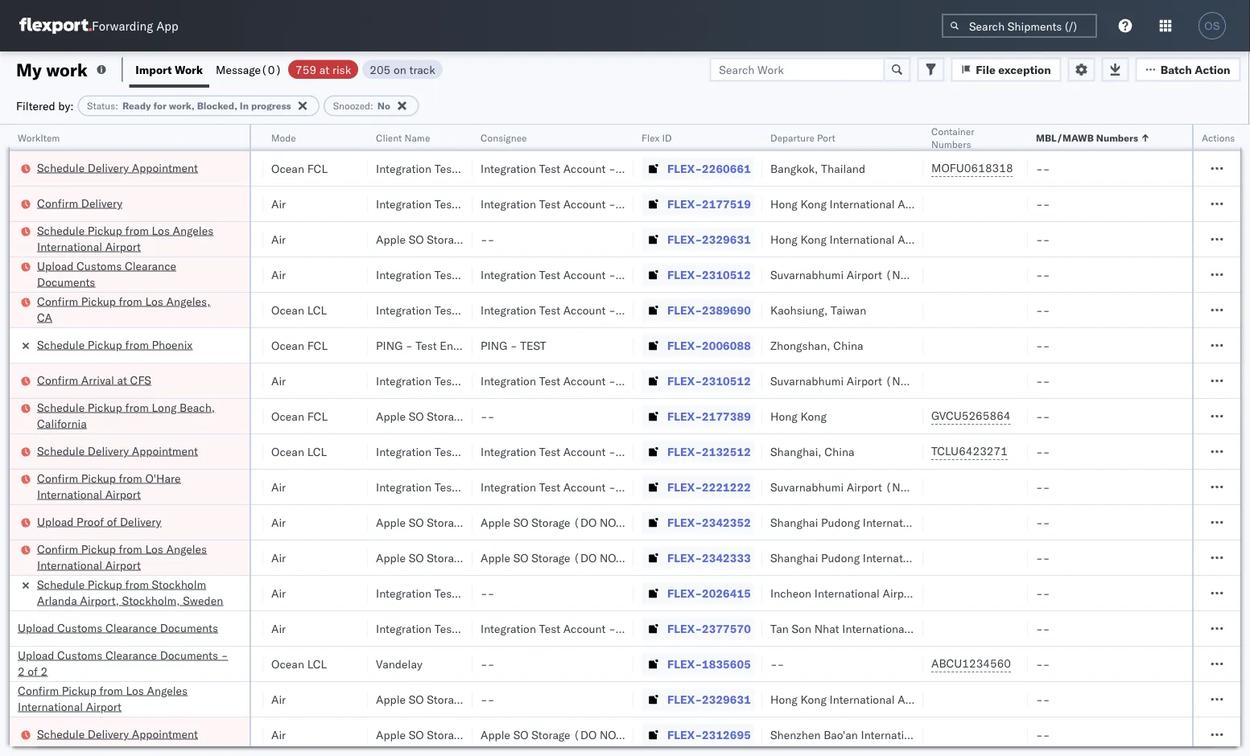 Task type: describe. For each thing, give the bounding box(es) containing it.
shanghai,
[[770, 445, 822, 459]]

upload customs clearance documents link for the bottom "upload customs clearance documents" button
[[18, 620, 218, 636]]

16 flex- from the top
[[667, 693, 702, 707]]

14 flex- from the top
[[667, 622, 702, 636]]

3 air from the top
[[271, 268, 286, 282]]

: for status
[[115, 100, 118, 112]]

1 fcl from the top
[[307, 161, 328, 176]]

airport inside confirm pickup from o'hare international airport
[[105, 487, 141, 502]]

pickup for confirm pickup from o'hare international airport link
[[81, 471, 116, 485]]

confirm delivery link
[[37, 195, 122, 211]]

resize handle column header for client name
[[453, 125, 473, 757]]

work
[[46, 58, 88, 81]]

3 ocean lcl from the top
[[271, 657, 327, 671]]

resize handle column header for consignee
[[614, 125, 634, 757]]

5 flex- from the top
[[667, 303, 702, 317]]

international inside schedule pickup from los angeles international airport
[[37, 240, 102, 254]]

2221222
[[702, 480, 751, 494]]

forwarding
[[92, 18, 153, 33]]

schedule pickup from los angeles international airport link
[[37, 223, 229, 255]]

12 flex- from the top
[[667, 551, 702, 565]]

flex-2342352
[[667, 516, 751, 530]]

2 integration test account - swarovski from the top
[[481, 197, 670, 211]]

pickup for schedule pickup from phoenix link
[[88, 338, 122, 352]]

arrival
[[81, 373, 114, 387]]

6 air from the top
[[271, 516, 286, 530]]

customs for upload customs clearance documents - 2 of 2 button at the left of the page
[[57, 648, 102, 663]]

workitem button
[[10, 128, 233, 144]]

no
[[377, 100, 390, 112]]

schedule delivery appointment for third schedule delivery appointment link from the bottom of the page
[[37, 161, 198, 175]]

delivery up confirm pickup from o'hare international airport
[[88, 444, 129, 458]]

2 pudong from the top
[[821, 551, 860, 565]]

2342352
[[702, 516, 751, 530]]

0 vertical spatial confirm pickup from los angeles international airport
[[37, 542, 207, 572]]

pickup for "confirm pickup from los angeles, ca" link
[[81, 294, 116, 308]]

schedule pickup from phoenix link
[[37, 337, 193, 353]]

clearance for upload customs clearance documents "link" related to the topmost "upload customs clearance documents" button
[[125, 259, 176, 273]]

2 2310512 from the top
[[702, 374, 751, 388]]

confirm pickup from o'hare international airport
[[37, 471, 181, 502]]

long
[[152, 401, 177, 415]]

flex-2221222
[[667, 480, 751, 494]]

upload for the topmost "upload customs clearance documents" button
[[37, 259, 74, 273]]

flex-2312695
[[667, 728, 751, 742]]

2 schedule delivery appointment button from the top
[[37, 443, 198, 461]]

name
[[405, 132, 430, 144]]

2026415
[[702, 586, 751, 601]]

flex-2006088
[[667, 339, 751, 353]]

by:
[[58, 99, 74, 113]]

os button
[[1194, 7, 1231, 44]]

1 flex- from the top
[[667, 161, 702, 176]]

1 vertical spatial confirm pickup from los angeles international airport
[[18, 684, 188, 714]]

integration test account - karl lagerfeld
[[481, 445, 690, 459]]

confirm pickup from los angeles, ca
[[37, 294, 211, 324]]

progress
[[251, 100, 291, 112]]

1 shanghai from the top
[[770, 516, 818, 530]]

mbl/mawb numbers button
[[1028, 128, 1213, 144]]

flex id
[[642, 132, 672, 144]]

2 shanghai pudong international airport from the top
[[770, 551, 967, 565]]

mode button
[[263, 128, 352, 144]]

3 resize handle column header from the left
[[244, 125, 263, 757]]

schedule pickup from long beach, california button
[[37, 400, 229, 434]]

kong
[[801, 409, 827, 423]]

2 flex- from the top
[[667, 197, 702, 211]]

of inside button
[[107, 515, 117, 529]]

pickup for top confirm pickup from los angeles international airport link
[[81, 542, 116, 556]]

blocked,
[[197, 100, 237, 112]]

from for the bottommost confirm pickup from los angeles international airport link
[[99, 684, 123, 698]]

mode
[[271, 132, 296, 144]]

client name button
[[368, 128, 456, 144]]

2 2 from the left
[[41, 665, 48, 679]]

4 air from the top
[[271, 374, 286, 388]]

my
[[16, 58, 42, 81]]

my work
[[16, 58, 88, 81]]

205
[[370, 62, 391, 76]]

message (0)
[[216, 62, 282, 76]]

schedule pickup from long beach, california link
[[37, 400, 229, 432]]

from for schedule pickup from long beach, california link
[[125, 401, 149, 415]]

2 swarovski from the top
[[619, 197, 670, 211]]

2 ocean fcl from the top
[[271, 339, 328, 353]]

hong
[[770, 409, 798, 423]]

batch action button
[[1136, 58, 1241, 82]]

clearance for upload customs clearance documents - 2 of 2 link
[[105, 648, 157, 663]]

1 air from the top
[[271, 197, 286, 211]]

shenzhen
[[770, 728, 821, 742]]

confirm for confirm delivery button
[[37, 196, 78, 210]]

ga
[[1237, 657, 1250, 671]]

1 schedule delivery appointment link from the top
[[37, 160, 198, 176]]

ope
[[1237, 132, 1250, 144]]

entity
[[440, 339, 470, 353]]

upload customs clearance documents - 2 of 2
[[18, 648, 228, 679]]

1 2329631 from the top
[[702, 232, 751, 246]]

los for top confirm pickup from los angeles international airport link
[[145, 542, 163, 556]]

of inside upload customs clearance documents - 2 of 2
[[28, 665, 38, 679]]

airport inside schedule pickup from los angeles international airport
[[105, 240, 141, 254]]

schedule for 2nd schedule delivery appointment link from the top of the page
[[37, 444, 85, 458]]

0 vertical spatial confirm pickup from los angeles international airport button
[[37, 541, 229, 575]]

clearance for the bottom "upload customs clearance documents" button's upload customs clearance documents "link"
[[105, 621, 157, 635]]

import
[[136, 62, 172, 76]]

9 air from the top
[[271, 622, 286, 636]]

10 flex- from the top
[[667, 480, 702, 494]]

resize handle column header for departure port
[[904, 125, 923, 757]]

ping - test entity
[[376, 339, 470, 353]]

in
[[240, 100, 249, 112]]

3 schedule delivery appointment button from the top
[[37, 727, 198, 744]]

stockholm
[[152, 578, 206, 592]]

bangkok,
[[770, 161, 818, 176]]

4 ocean from the top
[[271, 409, 304, 423]]

departure port button
[[762, 128, 907, 144]]

taiwan
[[831, 303, 866, 317]]

los for the bottommost confirm pickup from los angeles international airport link
[[126, 684, 144, 698]]

schedule pickup from los angeles international airport button
[[37, 223, 229, 256]]

hong kong
[[770, 409, 827, 423]]

1 shanghai pudong international airport from the top
[[770, 516, 967, 530]]

test
[[520, 339, 546, 353]]

schedule for 'schedule pickup from stockholm arlanda airport, stockholm, sweden' 'link'
[[37, 578, 85, 592]]

2177389
[[702, 409, 751, 423]]

confirm pickup from los angeles, ca button
[[37, 293, 229, 327]]

thailand
[[821, 161, 866, 176]]

bangkok, thailand
[[770, 161, 866, 176]]

lagerfeld
[[642, 445, 690, 459]]

5 swarovski from the top
[[619, 480, 670, 494]]

1 2 from the left
[[18, 665, 25, 679]]

2 schedule delivery appointment link from the top
[[37, 443, 198, 459]]

confirm arrival at cfs link
[[37, 372, 151, 388]]

schedule for schedule pickup from long beach, california link
[[37, 401, 85, 415]]

upload customs clearance documents - 2 of 2 link
[[18, 648, 232, 680]]

shanghai, china
[[770, 445, 855, 459]]

3 integration test account - swarovski from the top
[[481, 268, 670, 282]]

3 ocean fcl from the top
[[271, 409, 328, 423]]

759 at risk
[[296, 62, 351, 76]]

at inside button
[[117, 373, 127, 387]]

11 air from the top
[[271, 728, 286, 742]]

8 air from the top
[[271, 586, 286, 601]]

risk
[[332, 62, 351, 76]]

arlanda
[[37, 594, 77, 608]]

3 flex- from the top
[[667, 232, 702, 246]]

2 flex-2329631 from the top
[[667, 693, 751, 707]]

app
[[156, 18, 178, 33]]

filtered by:
[[16, 99, 74, 113]]

4 flex- from the top
[[667, 268, 702, 282]]

tclu6423271
[[931, 444, 1008, 458]]

angeles for the bottommost confirm pickup from los angeles international airport link
[[147, 684, 188, 698]]

confirm arrival at cfs
[[37, 373, 151, 387]]

actions
[[1202, 132, 1235, 144]]

1 resize handle column header from the left
[[188, 125, 207, 757]]

10 air from the top
[[271, 693, 286, 707]]

schedule for first schedule delivery appointment link from the bottom of the page
[[37, 727, 85, 741]]

o'hare
[[145, 471, 181, 485]]

schedule for third schedule delivery appointment link from the bottom of the page
[[37, 161, 85, 175]]

confirm for confirm pickup from o'hare international airport 'button'
[[37, 471, 78, 485]]

airport,
[[80, 594, 119, 608]]

container numbers
[[931, 125, 975, 150]]

Search Work text field
[[709, 58, 885, 82]]

client name
[[376, 132, 430, 144]]

kaohsiung,
[[770, 303, 828, 317]]

zhongshan,
[[770, 339, 830, 353]]

confirm delivery button
[[37, 195, 122, 213]]

pickup for 'schedule pickup from stockholm arlanda airport, stockholm, sweden' 'link'
[[88, 578, 122, 592]]

departure port
[[770, 132, 835, 144]]



Task type: vqa. For each thing, say whether or not it's contained in the screenshot.
2nd Hlxu8034992
no



Task type: locate. For each thing, give the bounding box(es) containing it.
gvcu5265864
[[931, 409, 1011, 423]]

2342333
[[702, 551, 751, 565]]

flex-2312695 button
[[642, 724, 754, 747], [642, 724, 754, 747]]

1 vertical spatial of
[[28, 665, 38, 679]]

snoozed
[[333, 100, 370, 112]]

1 vertical spatial appointment
[[132, 444, 198, 458]]

2 vertical spatial clearance
[[105, 648, 157, 663]]

pickup for schedule pickup from long beach, california link
[[88, 401, 122, 415]]

:
[[115, 100, 118, 112], [370, 100, 373, 112]]

import work
[[136, 62, 203, 76]]

2 ocean from the top
[[271, 303, 304, 317]]

1 vertical spatial lcl
[[307, 445, 327, 459]]

0 vertical spatial schedule delivery appointment link
[[37, 160, 198, 176]]

1 integration test account - swarovski from the top
[[481, 161, 670, 176]]

proof
[[77, 515, 104, 529]]

pickup down arrival
[[88, 401, 122, 415]]

1 vertical spatial clearance
[[105, 621, 157, 635]]

1 2310512 from the top
[[702, 268, 751, 282]]

5 integration test account - swarovski from the top
[[481, 480, 670, 494]]

work,
[[169, 100, 195, 112]]

1 vertical spatial shanghai pudong international airport
[[770, 551, 967, 565]]

3 ocean from the top
[[271, 339, 304, 353]]

schedule delivery appointment for 2nd schedule delivery appointment link from the top of the page
[[37, 444, 198, 458]]

0 vertical spatial appointment
[[132, 161, 198, 175]]

kaohsiung, taiwan
[[770, 303, 866, 317]]

consignee
[[481, 132, 527, 144]]

upload customs clearance documents for the bottom "upload customs clearance documents" button's upload customs clearance documents "link"
[[18, 621, 218, 635]]

2 : from the left
[[370, 100, 373, 112]]

schedule delivery appointment link up confirm pickup from o'hare international airport
[[37, 443, 198, 459]]

9 resize handle column header from the left
[[1009, 125, 1028, 757]]

ca
[[37, 310, 52, 324]]

6 ocean from the top
[[271, 657, 304, 671]]

1 pudong from the top
[[821, 516, 860, 530]]

confirm pickup from los angeles international airport link
[[37, 541, 229, 574], [18, 683, 232, 715]]

action
[[1195, 62, 1231, 76]]

11 flex- from the top
[[667, 516, 702, 530]]

1 vertical spatial angeles
[[166, 542, 207, 556]]

pickup for the bottommost confirm pickup from los angeles international airport link
[[62, 684, 97, 698]]

2 vertical spatial documents
[[160, 648, 218, 663]]

flex-2310512 up flex-2389690
[[667, 268, 751, 282]]

upload customs clearance documents button
[[37, 258, 229, 292], [18, 620, 218, 638]]

1 vertical spatial china
[[825, 445, 855, 459]]

0 vertical spatial customs
[[77, 259, 122, 273]]

0 vertical spatial ocean lcl
[[271, 303, 327, 317]]

angeles inside schedule pickup from los angeles international airport
[[173, 223, 214, 237]]

0 vertical spatial angeles
[[173, 223, 214, 237]]

- inside upload customs clearance documents - 2 of 2
[[221, 648, 228, 663]]

customs inside upload customs clearance documents - 2 of 2
[[57, 648, 102, 663]]

from inside schedule pickup from los angeles international airport
[[125, 223, 149, 237]]

upload for upload customs clearance documents - 2 of 2 button at the left of the page
[[18, 648, 54, 663]]

2 vertical spatial appointment
[[132, 727, 198, 741]]

angeles up stockholm
[[166, 542, 207, 556]]

-
[[609, 161, 616, 176], [1036, 161, 1043, 176], [1043, 161, 1050, 176], [609, 197, 616, 211], [1036, 197, 1043, 211], [1043, 197, 1050, 211], [481, 232, 488, 246], [488, 232, 495, 246], [1036, 232, 1043, 246], [1043, 232, 1050, 246], [609, 268, 616, 282], [1036, 268, 1043, 282], [1043, 268, 1050, 282], [504, 303, 511, 317], [609, 303, 616, 317], [1036, 303, 1043, 317], [1043, 303, 1050, 317], [406, 339, 413, 353], [510, 339, 517, 353], [1036, 339, 1043, 353], [1043, 339, 1050, 353], [609, 374, 616, 388], [1036, 374, 1043, 388], [1043, 374, 1050, 388], [481, 409, 488, 423], [488, 409, 495, 423], [1036, 409, 1043, 423], [1043, 409, 1050, 423], [609, 445, 616, 459], [1036, 445, 1043, 459], [1043, 445, 1050, 459], [609, 480, 616, 494], [1036, 480, 1043, 494], [1043, 480, 1050, 494], [1036, 516, 1043, 530], [1043, 516, 1050, 530], [1036, 551, 1043, 565], [1043, 551, 1050, 565], [481, 586, 488, 601], [488, 586, 495, 601], [1036, 586, 1043, 601], [1043, 586, 1050, 601], [504, 622, 511, 636], [609, 622, 616, 636], [1036, 622, 1043, 636], [1043, 622, 1050, 636], [221, 648, 228, 663], [481, 657, 488, 671], [488, 657, 495, 671], [770, 657, 777, 671], [777, 657, 784, 671], [1036, 657, 1043, 671], [1043, 657, 1050, 671], [481, 693, 488, 707], [488, 693, 495, 707], [1036, 693, 1043, 707], [1043, 693, 1050, 707], [1036, 728, 1043, 742], [1043, 728, 1050, 742]]

(do
[[469, 232, 492, 246], [469, 409, 492, 423], [469, 516, 492, 530], [573, 516, 597, 530], [469, 551, 492, 565], [573, 551, 597, 565], [469, 693, 492, 707], [469, 728, 492, 742], [573, 728, 597, 742]]

appointment for third schedule delivery appointment link from the bottom of the page
[[132, 161, 198, 175]]

2 vertical spatial schedule delivery appointment
[[37, 727, 198, 741]]

1 vertical spatial 2310512
[[702, 374, 751, 388]]

ping left entity
[[376, 339, 403, 353]]

flex-2026415
[[667, 586, 751, 601]]

1 vertical spatial schedule delivery appointment
[[37, 444, 198, 458]]

1 lcl from the top
[[307, 303, 327, 317]]

1 horizontal spatial of
[[107, 515, 117, 529]]

0 vertical spatial 2310512
[[702, 268, 751, 282]]

2
[[18, 665, 25, 679], [41, 665, 48, 679]]

2 ocean lcl from the top
[[271, 445, 327, 459]]

: left ready
[[115, 100, 118, 112]]

confirm inside confirm pickup from los angeles, ca
[[37, 294, 78, 308]]

numbers
[[1096, 132, 1138, 144], [931, 138, 971, 150]]

205 on track
[[370, 62, 435, 76]]

angeles for schedule pickup from los angeles international airport link
[[173, 223, 214, 237]]

1 vertical spatial schedule delivery appointment link
[[37, 443, 198, 459]]

3 appointment from the top
[[132, 727, 198, 741]]

flex- down flex-2006088
[[667, 374, 702, 388]]

1 : from the left
[[115, 100, 118, 112]]

swarovski
[[619, 161, 670, 176], [619, 197, 670, 211], [619, 268, 670, 282], [619, 374, 670, 388], [619, 480, 670, 494]]

los down upload customs clearance documents - 2 of 2 button at the left of the page
[[126, 684, 144, 698]]

2 vertical spatial ocean lcl
[[271, 657, 327, 671]]

2132512
[[702, 445, 751, 459]]

1 ocean lcl from the top
[[271, 303, 327, 317]]

schedule delivery appointment button down workitem button
[[37, 160, 198, 178]]

confirm inside confirm pickup from o'hare international airport
[[37, 471, 78, 485]]

6 flex- from the top
[[667, 339, 702, 353]]

schedule pickup from los angeles international airport
[[37, 223, 214, 254]]

1 swarovski from the top
[[619, 161, 670, 176]]

2 flex-2310512 from the top
[[667, 374, 751, 388]]

flex-2310512 down flex-2006088
[[667, 374, 751, 388]]

1 vertical spatial confirm pickup from los angeles international airport link
[[18, 683, 232, 715]]

1 vertical spatial flex-2329631
[[667, 693, 751, 707]]

1 vertical spatial 2329631
[[702, 693, 751, 707]]

pickup up schedule pickup from phoenix
[[81, 294, 116, 308]]

file exception
[[976, 62, 1051, 76]]

angeles for top confirm pickup from los angeles international airport link
[[166, 542, 207, 556]]

china down taiwan
[[833, 339, 863, 353]]

flex
[[642, 132, 660, 144]]

work
[[175, 62, 203, 76]]

13 flex- from the top
[[667, 586, 702, 601]]

client
[[376, 132, 402, 144]]

los up angeles,
[[152, 223, 170, 237]]

2 lcl from the top
[[307, 445, 327, 459]]

2329631 down 2177519
[[702, 232, 751, 246]]

1 vertical spatial upload customs clearance documents link
[[18, 620, 218, 636]]

3 schedule delivery appointment link from the top
[[37, 727, 198, 743]]

track
[[409, 62, 435, 76]]

1 horizontal spatial ping
[[481, 339, 507, 353]]

airport
[[105, 240, 141, 254], [105, 487, 141, 502], [931, 516, 967, 530], [931, 551, 967, 565], [105, 558, 141, 572], [883, 586, 918, 601], [86, 700, 122, 714], [929, 728, 965, 742]]

zhongshan, china
[[770, 339, 863, 353]]

1 vertical spatial ocean lcl
[[271, 445, 327, 459]]

pickup up upload proof of delivery
[[81, 471, 116, 485]]

delivery down upload customs clearance documents - 2 of 2 button at the left of the page
[[88, 727, 129, 741]]

flex- up "lagerfeld"
[[667, 409, 702, 423]]

upload inside upload customs clearance documents - 2 of 2
[[18, 648, 54, 663]]

2 schedule from the top
[[37, 223, 85, 237]]

7 resize handle column header from the left
[[743, 125, 762, 757]]

confirm inside "confirm arrival at cfs" link
[[37, 373, 78, 387]]

from inside schedule pickup from long beach, california
[[125, 401, 149, 415]]

1 horizontal spatial numbers
[[1096, 132, 1138, 144]]

1 horizontal spatial :
[[370, 100, 373, 112]]

california
[[37, 417, 87, 431]]

schedule for schedule pickup from phoenix link
[[37, 338, 85, 352]]

flex-2026415 button
[[642, 582, 754, 605], [642, 582, 754, 605]]

2006088
[[702, 339, 751, 353]]

customs for the bottom "upload customs clearance documents" button
[[57, 621, 102, 635]]

0 horizontal spatial numbers
[[931, 138, 971, 150]]

1 ocean fcl from the top
[[271, 161, 328, 176]]

2 vertical spatial angeles
[[147, 684, 188, 698]]

3 fcl from the top
[[307, 409, 328, 423]]

storage
[[427, 232, 466, 246], [427, 409, 466, 423], [427, 516, 466, 530], [532, 516, 570, 530], [427, 551, 466, 565], [532, 551, 570, 565], [427, 693, 466, 707], [427, 728, 466, 742], [532, 728, 570, 742]]

2310512 down the 2006088
[[702, 374, 751, 388]]

angeles down upload customs clearance documents - 2 of 2 button at the left of the page
[[147, 684, 188, 698]]

0 horizontal spatial 2
[[18, 665, 25, 679]]

0 vertical spatial at
[[319, 62, 329, 76]]

numbers down container
[[931, 138, 971, 150]]

resize handle column header for workitem
[[230, 125, 250, 757]]

flex-2329631 up flex-2312695
[[667, 693, 751, 707]]

1 vertical spatial fcl
[[307, 339, 328, 353]]

china for zhongshan, china
[[833, 339, 863, 353]]

los inside confirm pickup from los angeles, ca
[[145, 294, 163, 308]]

cfs
[[130, 373, 151, 387]]

upload customs clearance documents link for the topmost "upload customs clearance documents" button
[[37, 258, 229, 290]]

7 flex- from the top
[[667, 374, 702, 388]]

flex- down flex id button
[[667, 161, 702, 176]]

1 vertical spatial flex-2310512
[[667, 374, 751, 388]]

upload customs clearance documents inside "link"
[[37, 259, 176, 289]]

pickup inside schedule pickup from long beach, california
[[88, 401, 122, 415]]

los for schedule pickup from los angeles international airport link
[[152, 223, 170, 237]]

from for schedule pickup from phoenix link
[[125, 338, 149, 352]]

0 vertical spatial of
[[107, 515, 117, 529]]

flex- down the flex-2177389 on the bottom of page
[[667, 445, 702, 459]]

flex- up flex-2026415
[[667, 551, 702, 565]]

2 vertical spatial schedule delivery appointment link
[[37, 727, 198, 743]]

confirm pickup from los angeles international airport button up schedule pickup from stockholm arlanda airport, stockholm, sweden
[[37, 541, 229, 575]]

15 flex- from the top
[[667, 657, 702, 671]]

1 vertical spatial customs
[[57, 621, 102, 635]]

1 flex-2329631 from the top
[[667, 232, 751, 246]]

upload customs clearance documents for upload customs clearance documents "link" related to the topmost "upload customs clearance documents" button
[[37, 259, 176, 289]]

flex- up flex-2312695
[[667, 693, 702, 707]]

upload customs clearance documents up confirm pickup from los angeles, ca
[[37, 259, 176, 289]]

numbers for container numbers
[[931, 138, 971, 150]]

flex id button
[[634, 128, 746, 144]]

flex- down the flex-2177519
[[667, 232, 702, 246]]

0 horizontal spatial at
[[117, 373, 127, 387]]

4 resize handle column header from the left
[[349, 125, 368, 757]]

schedule delivery appointment button down upload customs clearance documents - 2 of 2 button at the left of the page
[[37, 727, 198, 744]]

2 resize handle column header from the left
[[230, 125, 250, 757]]

china for shanghai, china
[[825, 445, 855, 459]]

china right shanghai,
[[825, 445, 855, 459]]

upload for 'upload proof of delivery' button
[[37, 515, 74, 529]]

Search Shipments (/) text field
[[942, 14, 1097, 38]]

flex-2132512
[[667, 445, 751, 459]]

appointment for 2nd schedule delivery appointment link from the top of the page
[[132, 444, 198, 458]]

1 schedule delivery appointment from the top
[[37, 161, 198, 175]]

1 vertical spatial upload customs clearance documents button
[[18, 620, 218, 638]]

schedule pickup from phoenix
[[37, 338, 193, 352]]

5 air from the top
[[271, 480, 286, 494]]

schedule delivery appointment button up confirm pickup from o'hare international airport
[[37, 443, 198, 461]]

0 vertical spatial schedule delivery appointment button
[[37, 160, 198, 178]]

1 appointment from the top
[[132, 161, 198, 175]]

from for 'schedule pickup from stockholm arlanda airport, stockholm, sweden' 'link'
[[125, 578, 149, 592]]

bao'an
[[824, 728, 858, 742]]

batch
[[1161, 62, 1192, 76]]

0 vertical spatial documents
[[37, 275, 95, 289]]

1 vertical spatial confirm pickup from los angeles international airport button
[[18, 683, 232, 717]]

3 schedule from the top
[[37, 338, 85, 352]]

flex-2329631
[[667, 232, 751, 246], [667, 693, 751, 707]]

0 vertical spatial shanghai pudong international airport
[[770, 516, 967, 530]]

flex-2310512
[[667, 268, 751, 282], [667, 374, 751, 388]]

upload
[[37, 259, 74, 273], [37, 515, 74, 529], [18, 621, 54, 635], [18, 648, 54, 663]]

fcl
[[307, 161, 328, 176], [307, 339, 328, 353], [307, 409, 328, 423]]

1 vertical spatial documents
[[160, 621, 218, 635]]

4 swarovski from the top
[[619, 374, 670, 388]]

flex- down flex-2260661
[[667, 197, 702, 211]]

ping right entity
[[481, 339, 507, 353]]

confirm pickup from los angeles international airport up schedule pickup from stockholm arlanda airport, stockholm, sweden
[[37, 542, 207, 572]]

schedule inside schedule pickup from long beach, california
[[37, 401, 85, 415]]

test
[[539, 161, 560, 176], [539, 197, 560, 211], [539, 268, 560, 282], [434, 303, 456, 317], [539, 303, 560, 317], [416, 339, 437, 353], [539, 374, 560, 388], [539, 445, 560, 459], [539, 480, 560, 494], [434, 622, 456, 636], [539, 622, 560, 636]]

17 flex- from the top
[[667, 728, 702, 742]]

0 vertical spatial flex-2310512
[[667, 268, 751, 282]]

: for snoozed
[[370, 100, 373, 112]]

2 schedule delivery appointment from the top
[[37, 444, 198, 458]]

incheon
[[770, 586, 812, 601]]

flex- down flex-1835605
[[667, 728, 702, 742]]

2 shanghai from the top
[[770, 551, 818, 565]]

2 fcl from the top
[[307, 339, 328, 353]]

5 schedule from the top
[[37, 444, 85, 458]]

delivery down workitem button
[[88, 161, 129, 175]]

8 flex- from the top
[[667, 409, 702, 423]]

from for "confirm pickup from los angeles, ca" link
[[119, 294, 142, 308]]

exception
[[998, 62, 1051, 76]]

confirm pickup from los angeles international airport button down upload customs clearance documents - 2 of 2 button at the left of the page
[[18, 683, 232, 717]]

0 vertical spatial china
[[833, 339, 863, 353]]

1 horizontal spatial at
[[319, 62, 329, 76]]

9 flex- from the top
[[667, 445, 702, 459]]

0 vertical spatial upload customs clearance documents button
[[37, 258, 229, 292]]

resize handle column header
[[188, 125, 207, 757], [230, 125, 250, 757], [244, 125, 263, 757], [349, 125, 368, 757], [453, 125, 473, 757], [614, 125, 634, 757], [743, 125, 762, 757], [904, 125, 923, 757], [1009, 125, 1028, 757], [1210, 125, 1229, 757], [1221, 125, 1241, 757]]

pickup down confirm delivery button
[[88, 223, 122, 237]]

schedule delivery appointment button
[[37, 160, 198, 178], [37, 443, 198, 461], [37, 727, 198, 744]]

1 ping from the left
[[376, 339, 403, 353]]

flex-2389690 button
[[642, 299, 754, 322], [642, 299, 754, 322]]

international
[[37, 240, 102, 254], [37, 487, 102, 502], [863, 516, 928, 530], [863, 551, 928, 565], [37, 558, 102, 572], [815, 586, 880, 601], [18, 700, 83, 714], [861, 728, 926, 742]]

pickup up arrival
[[88, 338, 122, 352]]

0 vertical spatial fcl
[[307, 161, 328, 176]]

sweden
[[183, 594, 223, 608]]

on
[[394, 62, 406, 76]]

0 horizontal spatial :
[[115, 100, 118, 112]]

8 resize handle column header from the left
[[904, 125, 923, 757]]

2177519
[[702, 197, 751, 211]]

shanghai right 2342352
[[770, 516, 818, 530]]

file
[[976, 62, 996, 76]]

at left cfs
[[117, 373, 127, 387]]

confirm for confirm arrival at cfs button
[[37, 373, 78, 387]]

flex- down flex-2377570
[[667, 657, 702, 671]]

customs for the topmost "upload customs clearance documents" button
[[77, 259, 122, 273]]

los for "confirm pickup from los angeles, ca" link
[[145, 294, 163, 308]]

numbers for mbl/mawb numbers
[[1096, 132, 1138, 144]]

6 resize handle column header from the left
[[614, 125, 634, 757]]

incheon international airport
[[770, 586, 918, 601]]

phoenix
[[152, 338, 193, 352]]

1 vertical spatial upload customs clearance documents
[[18, 621, 218, 635]]

0 vertical spatial schedule delivery appointment
[[37, 161, 198, 175]]

at left risk
[[319, 62, 329, 76]]

0 vertical spatial ocean fcl
[[271, 161, 328, 176]]

pickup inside confirm pickup from o'hare international airport
[[81, 471, 116, 485]]

schedule inside schedule pickup from stockholm arlanda airport, stockholm, sweden
[[37, 578, 85, 592]]

schedule delivery appointment link
[[37, 160, 198, 176], [37, 443, 198, 459], [37, 727, 198, 743]]

0 vertical spatial 2329631
[[702, 232, 751, 246]]

flex-2177519 button
[[642, 193, 754, 215], [642, 193, 754, 215]]

1 vertical spatial ocean fcl
[[271, 339, 328, 353]]

ag
[[534, 303, 549, 317], [638, 303, 654, 317], [534, 622, 549, 636], [638, 622, 654, 636]]

1 flex-2310512 from the top
[[667, 268, 751, 282]]

3 lcl from the top
[[307, 657, 327, 671]]

vandelay
[[376, 657, 422, 671]]

schedule delivery appointment down schedule pickup from long beach, california
[[37, 444, 198, 458]]

upload customs clearance documents button up "confirm pickup from los angeles, ca" link
[[37, 258, 229, 292]]

apple
[[376, 232, 406, 246], [376, 409, 406, 423], [376, 516, 406, 530], [481, 516, 510, 530], [376, 551, 406, 565], [481, 551, 510, 565], [376, 693, 406, 707], [376, 728, 406, 742], [481, 728, 510, 742]]

international inside confirm pickup from o'hare international airport
[[37, 487, 102, 502]]

flex-2310512 button
[[642, 264, 754, 286], [642, 264, 754, 286], [642, 370, 754, 392], [642, 370, 754, 392]]

0 horizontal spatial of
[[28, 665, 38, 679]]

documents inside upload customs clearance documents - 2 of 2
[[160, 648, 218, 663]]

0 vertical spatial upload customs clearance documents
[[37, 259, 176, 289]]

flex- down "lagerfeld"
[[667, 480, 702, 494]]

numbers inside container numbers
[[931, 138, 971, 150]]

of right the "proof"
[[107, 515, 117, 529]]

7 schedule from the top
[[37, 727, 85, 741]]

5 ocean from the top
[[271, 445, 304, 459]]

resize handle column header for mode
[[349, 125, 368, 757]]

confirm pickup from o'hare international airport button
[[37, 471, 229, 504]]

batch action
[[1161, 62, 1231, 76]]

pickup inside confirm pickup from los angeles, ca
[[81, 294, 116, 308]]

forwarding app
[[92, 18, 178, 33]]

schedule delivery appointment for first schedule delivery appointment link from the bottom of the page
[[37, 727, 198, 741]]

appointment for first schedule delivery appointment link from the bottom of the page
[[132, 727, 198, 741]]

schedule for schedule pickup from los angeles international airport link
[[37, 223, 85, 237]]

flex-2329631 down the flex-2177519
[[667, 232, 751, 246]]

los left angeles,
[[145, 294, 163, 308]]

resize handle column header for container numbers
[[1009, 125, 1028, 757]]

confirm inside confirm delivery link
[[37, 196, 78, 210]]

karl
[[619, 445, 639, 459]]

7 air from the top
[[271, 551, 286, 565]]

4 schedule from the top
[[37, 401, 85, 415]]

resize handle column header for mbl/mawb numbers
[[1210, 125, 1229, 757]]

flex- up flex-2389690
[[667, 268, 702, 282]]

2 vertical spatial lcl
[[307, 657, 327, 671]]

upload customs clearance documents - 2 of 2 button
[[18, 648, 232, 681]]

pickup down upload customs clearance documents - 2 of 2
[[62, 684, 97, 698]]

schedule inside schedule pickup from los angeles international airport
[[37, 223, 85, 237]]

schedule delivery appointment link down upload customs clearance documents - 2 of 2 button at the left of the page
[[37, 727, 198, 743]]

from for confirm pickup from o'hare international airport link
[[119, 471, 142, 485]]

confirm pickup from los angeles international airport link up schedule pickup from stockholm arlanda airport, stockholm, sweden
[[37, 541, 229, 574]]

ping for ping - test
[[481, 339, 507, 353]]

schedule delivery appointment down upload customs clearance documents - 2 of 2 button at the left of the page
[[37, 727, 198, 741]]

1 ocean from the top
[[271, 161, 304, 176]]

upload customs clearance documents
[[37, 259, 176, 289], [18, 621, 218, 635]]

11 resize handle column header from the left
[[1221, 125, 1241, 757]]

of
[[107, 515, 117, 529], [28, 665, 38, 679]]

from for schedule pickup from los angeles international airport link
[[125, 223, 149, 237]]

forwarding app link
[[19, 18, 178, 34]]

2 2329631 from the top
[[702, 693, 751, 707]]

1 horizontal spatial 2
[[41, 665, 48, 679]]

delivery up schedule pickup from los angeles international airport
[[81, 196, 122, 210]]

0 vertical spatial pudong
[[821, 516, 860, 530]]

stockholm,
[[122, 594, 180, 608]]

0 vertical spatial upload customs clearance documents link
[[37, 258, 229, 290]]

2 vertical spatial schedule delivery appointment button
[[37, 727, 198, 744]]

1 schedule delivery appointment button from the top
[[37, 160, 198, 178]]

confirm pickup from los angeles international airport down upload customs clearance documents - 2 of 2
[[18, 684, 188, 714]]

3 schedule delivery appointment from the top
[[37, 727, 198, 741]]

ping
[[376, 339, 403, 353], [481, 339, 507, 353]]

2 air from the top
[[271, 232, 286, 246]]

pickup inside schedule pickup from stockholm arlanda airport, stockholm, sweden
[[88, 578, 122, 592]]

customs inside upload customs clearance documents
[[77, 259, 122, 273]]

angeles up angeles,
[[173, 223, 214, 237]]

2329631 down 1835605
[[702, 693, 751, 707]]

pickup down 'upload proof of delivery' button
[[81, 542, 116, 556]]

los inside schedule pickup from los angeles international airport
[[152, 223, 170, 237]]

upload for the bottom "upload customs clearance documents" button
[[18, 621, 54, 635]]

upload customs clearance documents button down airport,
[[18, 620, 218, 638]]

from for top confirm pickup from los angeles international airport link
[[119, 542, 142, 556]]

0 vertical spatial flex-2329631
[[667, 232, 751, 246]]

2310512 up 2389690
[[702, 268, 751, 282]]

from inside schedule pickup from stockholm arlanda airport, stockholm, sweden
[[125, 578, 149, 592]]

clearance inside upload customs clearance documents - 2 of 2
[[105, 648, 157, 663]]

5 resize handle column header from the left
[[453, 125, 473, 757]]

1 vertical spatial pudong
[[821, 551, 860, 565]]

on
[[514, 303, 531, 317], [619, 303, 635, 317], [514, 622, 531, 636], [619, 622, 635, 636]]

schedule delivery appointment link down workitem button
[[37, 160, 198, 176]]

0 horizontal spatial ping
[[376, 339, 403, 353]]

upload customs clearance documents link down airport,
[[18, 620, 218, 636]]

2 vertical spatial ocean fcl
[[271, 409, 328, 423]]

2389690
[[702, 303, 751, 317]]

pickup inside schedule pickup from los angeles international airport
[[88, 223, 122, 237]]

confirm pickup from los angeles international airport link down upload customs clearance documents - 2 of 2 button at the left of the page
[[18, 683, 232, 715]]

3 swarovski from the top
[[619, 268, 670, 282]]

upload customs clearance documents down airport,
[[18, 621, 218, 635]]

flexport. image
[[19, 18, 92, 34]]

0 vertical spatial shanghai
[[770, 516, 818, 530]]

from inside confirm pickup from o'hare international airport
[[119, 471, 142, 485]]

flex- up flex-1835605
[[667, 622, 702, 636]]

6 schedule from the top
[[37, 578, 85, 592]]

from inside confirm pickup from los angeles, ca
[[119, 294, 142, 308]]

0 vertical spatial confirm pickup from los angeles international airport link
[[37, 541, 229, 574]]

numbers right mbl/mawb
[[1096, 132, 1138, 144]]

upload customs clearance documents link down schedule pickup from los angeles international airport button
[[37, 258, 229, 290]]

4 integration test account - swarovski from the top
[[481, 374, 670, 388]]

2 vertical spatial customs
[[57, 648, 102, 663]]

shanghai pudong international airport
[[770, 516, 967, 530], [770, 551, 967, 565]]

2 vertical spatial fcl
[[307, 409, 328, 423]]

1 vertical spatial schedule delivery appointment button
[[37, 443, 198, 461]]

of down arlanda
[[28, 665, 38, 679]]

0 vertical spatial clearance
[[125, 259, 176, 273]]

schedule delivery appointment down workitem button
[[37, 161, 198, 175]]

: left no
[[370, 100, 373, 112]]

confirm delivery
[[37, 196, 122, 210]]

shenzhen bao'an international airport
[[770, 728, 965, 742]]

pickup up airport,
[[88, 578, 122, 592]]

10 resize handle column header from the left
[[1210, 125, 1229, 757]]

resize handle column header for flex id
[[743, 125, 762, 757]]

flex- up flex-2006088
[[667, 303, 702, 317]]

0 vertical spatial lcl
[[307, 303, 327, 317]]

pickup for schedule pickup from los angeles international airport link
[[88, 223, 122, 237]]

1 vertical spatial shanghai
[[770, 551, 818, 565]]

from
[[125, 223, 149, 237], [119, 294, 142, 308], [125, 338, 149, 352], [125, 401, 149, 415], [119, 471, 142, 485], [119, 542, 142, 556], [125, 578, 149, 592], [99, 684, 123, 698]]

flex- down flex-2389690
[[667, 339, 702, 353]]

flex- down flex-2221222 at the bottom right
[[667, 516, 702, 530]]

2 appointment from the top
[[132, 444, 198, 458]]

confirm for the confirm pickup from los angeles, ca button
[[37, 294, 78, 308]]

delivery down confirm pickup from o'hare international airport 'button'
[[120, 515, 161, 529]]

los up stockholm
[[145, 542, 163, 556]]

account
[[563, 161, 606, 176], [563, 197, 606, 211], [563, 268, 606, 282], [459, 303, 501, 317], [563, 303, 606, 317], [563, 374, 606, 388], [563, 445, 606, 459], [563, 480, 606, 494], [459, 622, 501, 636], [563, 622, 606, 636]]

flex- up flex-2377570
[[667, 586, 702, 601]]

shanghai up incheon
[[770, 551, 818, 565]]

ping for ping - test entity
[[376, 339, 403, 353]]

1 vertical spatial at
[[117, 373, 127, 387]]



